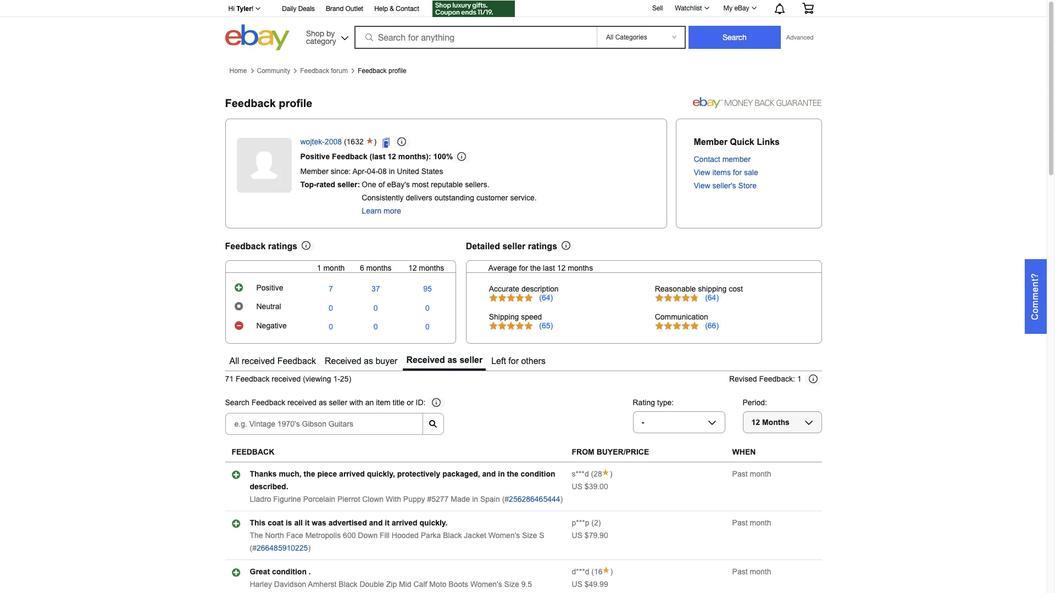 Task type: locate. For each thing, give the bounding box(es) containing it.
71
[[225, 375, 234, 384]]

0 vertical spatial feedback profile
[[358, 67, 407, 75]]

0 vertical spatial for
[[733, 168, 742, 177]]

2 vertical spatial past
[[732, 568, 748, 577]]

size inside the north face metropolis 600 down fill hooded parka black jacket women's size s (#
[[522, 532, 537, 540]]

2 vertical spatial received
[[288, 399, 317, 407]]

0 vertical spatial us
[[572, 483, 583, 491]]

sell
[[652, 4, 663, 12]]

0 vertical spatial received
[[242, 357, 275, 366]]

this
[[250, 519, 266, 528]]

1 vertical spatial contact
[[694, 155, 720, 164]]

size left s
[[522, 532, 537, 540]]

positive down wojtek-
[[300, 152, 330, 161]]

1 horizontal spatial black
[[443, 532, 462, 540]]

received down 71 feedback received (viewing 1-25)
[[288, 399, 317, 407]]

cost
[[729, 285, 743, 293]]

0 horizontal spatial in
[[389, 167, 395, 176]]

us down the s***d
[[572, 483, 583, 491]]

(
[[344, 137, 347, 146], [591, 470, 594, 479], [592, 519, 594, 528], [592, 568, 594, 577]]

3 us from the top
[[572, 580, 583, 589]]

1 horizontal spatial ratings
[[528, 242, 557, 251]]

1 vertical spatial (#
[[250, 544, 257, 553]]

0 horizontal spatial the
[[304, 470, 315, 479]]

fill
[[380, 532, 390, 540]]

1 vertical spatial condition
[[272, 568, 307, 577]]

) inside thanks much, the piece arrived quickly, protectively packaged,  and in the condition described. lladro figurine porcelain pierrot clown with puppy  #5277 made in spain (# 256286465444 )
[[560, 495, 563, 504]]

0 horizontal spatial contact
[[396, 5, 419, 13]]

feedback left by buyer. element containing d***d
[[572, 568, 589, 577]]

(# down the
[[250, 544, 257, 553]]

3 past month from the top
[[732, 568, 771, 577]]

1 us from the top
[[572, 483, 583, 491]]

women's right jacket
[[488, 532, 520, 540]]

1 past from the top
[[732, 470, 748, 479]]

1 vertical spatial for
[[519, 264, 528, 272]]

2 it from the left
[[385, 519, 390, 528]]

0 horizontal spatial member
[[300, 167, 329, 176]]

member inside member since: apr-04-08 in united states top-rated seller: one of ebay's most reputable sellers. consistently delivers outstanding customer service. learn more
[[300, 167, 329, 176]]

12 months
[[752, 418, 790, 427]]

1 vertical spatial feedback profile
[[225, 97, 312, 110]]

received for received as buyer
[[325, 357, 361, 366]]

( right p***p
[[592, 519, 594, 528]]

feedback profile
[[358, 67, 407, 75], [225, 97, 312, 110]]

100%
[[433, 152, 453, 161]]

3 feedback left by buyer. element from the top
[[572, 568, 589, 577]]

seller
[[503, 242, 526, 251], [460, 355, 483, 365], [329, 399, 347, 407]]

feedback left by buyer. element containing p***p
[[572, 519, 589, 528]]

store
[[738, 181, 757, 190]]

seller left with on the bottom of page
[[329, 399, 347, 407]]

us down d***d
[[572, 580, 583, 589]]

contact right the & on the top of page
[[396, 5, 419, 13]]

2 horizontal spatial seller
[[503, 242, 526, 251]]

arrived right piece
[[339, 470, 365, 479]]

for inside "button"
[[509, 357, 519, 366]]

0 horizontal spatial size
[[504, 580, 519, 589]]

feedback score is 1632 element
[[347, 137, 364, 148]]

0 vertical spatial member
[[694, 137, 728, 147]]

size inside great condition . harley davidson amherst black double zip mid calf moto boots women's size 9.5 (#
[[504, 580, 519, 589]]

received
[[406, 355, 445, 365], [325, 357, 361, 366]]

1 horizontal spatial received
[[406, 355, 445, 365]]

feedback left by buyer. element
[[572, 470, 589, 479], [572, 519, 589, 528], [572, 568, 589, 577]]

it up fill
[[385, 519, 390, 528]]

parka
[[421, 532, 441, 540]]

!
[[252, 5, 254, 13]]

profile for feedback profile link
[[389, 67, 407, 75]]

received right the buyer
[[406, 355, 445, 365]]

1 horizontal spatial feedback profile
[[358, 67, 407, 75]]

with
[[386, 495, 401, 504]]

12 right 6 months
[[408, 264, 417, 272]]

month
[[323, 264, 345, 272], [750, 470, 771, 479], [750, 519, 771, 528], [750, 568, 771, 577]]

rating
[[633, 399, 655, 407]]

2 past from the top
[[732, 519, 748, 528]]

2 horizontal spatial as
[[447, 355, 457, 365]]

member up contact member link
[[694, 137, 728, 147]]

and up "down"
[[369, 519, 383, 528]]

2 vertical spatial for
[[509, 357, 519, 366]]

0 vertical spatial profile
[[389, 67, 407, 75]]

0 horizontal spatial received
[[325, 357, 361, 366]]

1 horizontal spatial positive
[[300, 152, 330, 161]]

0 horizontal spatial and
[[369, 519, 383, 528]]

1 vertical spatial women's
[[470, 580, 502, 589]]

great condition . harley davidson amherst black double zip mid calf moto boots women's size 9.5 (#
[[250, 568, 532, 594]]

received as seller button
[[403, 353, 486, 371]]

months up the 95 button
[[419, 264, 444, 272]]

as for seller
[[447, 355, 457, 365]]

3 past from the top
[[732, 568, 748, 577]]

0 vertical spatial 1
[[317, 264, 321, 272]]

0 vertical spatial contact
[[396, 5, 419, 13]]

for down member
[[733, 168, 742, 177]]

and inside thanks much, the piece arrived quickly, protectively packaged,  and in the condition described. lladro figurine porcelain pierrot clown with puppy  #5277 made in spain (# 256286465444 )
[[482, 470, 496, 479]]

1 left 6
[[317, 264, 321, 272]]

1 vertical spatial 1
[[797, 375, 802, 384]]

266485910225
[[257, 544, 308, 553]]

1 (64) button from the left
[[537, 293, 555, 302]]

for right "left"
[[509, 357, 519, 366]]

1 right feedback:
[[797, 375, 802, 384]]

past month element for $39.00
[[732, 470, 771, 479]]

received as seller
[[406, 355, 483, 365]]

brand outlet link
[[326, 3, 363, 15]]

66 ratings received on communication. click to check average rating. element
[[705, 321, 719, 330]]

1 vertical spatial past month element
[[732, 519, 771, 528]]

0 vertical spatial in
[[389, 167, 395, 176]]

more
[[384, 206, 401, 215]]

0 horizontal spatial (64)
[[539, 293, 553, 302]]

detailed
[[466, 242, 500, 251]]

received down all received feedback button
[[272, 375, 301, 384]]

1 horizontal spatial as
[[364, 357, 373, 366]]

for right average in the top of the page
[[519, 264, 528, 272]]

north
[[265, 532, 284, 540]]

seller inside the received as seller button
[[460, 355, 483, 365]]

0 horizontal spatial condition
[[272, 568, 307, 577]]

$39.00
[[585, 483, 608, 491]]

1 vertical spatial black
[[339, 580, 358, 589]]

1 horizontal spatial condition
[[521, 470, 555, 479]]

1 past month element from the top
[[732, 470, 771, 479]]

1 horizontal spatial 1
[[797, 375, 802, 384]]

1 feedback left by buyer. element from the top
[[572, 470, 589, 479]]

when element
[[732, 448, 756, 457]]

past
[[732, 470, 748, 479], [732, 519, 748, 528], [732, 568, 748, 577]]

past month element
[[732, 470, 771, 479], [732, 519, 771, 528], [732, 568, 771, 577]]

size
[[522, 532, 537, 540], [504, 580, 519, 589]]

0 horizontal spatial profile
[[279, 97, 312, 110]]

2 months from the left
[[419, 264, 444, 272]]

1 horizontal spatial and
[[482, 470, 496, 479]]

0 vertical spatial positive
[[300, 152, 330, 161]]

1 horizontal spatial contact
[[694, 155, 720, 164]]

0 vertical spatial past
[[732, 470, 748, 479]]

1 horizontal spatial it
[[385, 519, 390, 528]]

(# right spain
[[502, 495, 509, 504]]

and up spain
[[482, 470, 496, 479]]

0 vertical spatial past month
[[732, 470, 771, 479]]

feedback left by buyer. element for us $39.00
[[572, 470, 589, 479]]

the left piece
[[304, 470, 315, 479]]

past month element for $49.99
[[732, 568, 771, 577]]

1 vertical spatial seller
[[460, 355, 483, 365]]

in right 08
[[389, 167, 395, 176]]

1 vertical spatial positive
[[256, 284, 283, 293]]

1 horizontal spatial months
[[419, 264, 444, 272]]

received for 71
[[272, 375, 301, 384]]

the left last
[[530, 264, 541, 272]]

buyer
[[376, 357, 398, 366]]

arrived up hooded
[[392, 519, 417, 528]]

hi tyler !
[[228, 5, 254, 13]]

as left "left"
[[447, 355, 457, 365]]

select the feedback time period you want to see element
[[743, 399, 767, 407]]

feedback left by buyer. element left 2
[[572, 519, 589, 528]]

2 ratings from the left
[[528, 242, 557, 251]]

us $39.00
[[572, 483, 608, 491]]

.
[[309, 568, 311, 577]]

user profile for wojtek-2008 image
[[237, 138, 292, 193]]

month for us $39.00
[[750, 470, 771, 479]]

received as buyer button
[[321, 353, 401, 371]]

0 vertical spatial condition
[[521, 470, 555, 479]]

contact up items
[[694, 155, 720, 164]]

2 vertical spatial (#
[[250, 593, 257, 594]]

condition inside great condition . harley davidson amherst black double zip mid calf moto boots women's size 9.5 (#
[[272, 568, 307, 577]]

16
[[594, 568, 603, 577]]

neutral
[[256, 303, 281, 311]]

women's right "boots"
[[470, 580, 502, 589]]

2 vertical spatial seller
[[329, 399, 347, 407]]

2 past month element from the top
[[732, 519, 771, 528]]

feedback left by buyer. element up the us $49.99
[[572, 568, 589, 577]]

most
[[412, 180, 429, 189]]

as left the buyer
[[364, 357, 373, 366]]

view left the seller's
[[694, 181, 710, 190]]

condition up the 256286465444
[[521, 470, 555, 479]]

davidson
[[274, 580, 306, 589]]

2 past month from the top
[[732, 519, 771, 528]]

0 vertical spatial (#
[[502, 495, 509, 504]]

0 vertical spatial view
[[694, 168, 710, 177]]

2 us from the top
[[572, 532, 583, 540]]

2 vertical spatial past month
[[732, 568, 771, 577]]

average for the last 12 months
[[488, 264, 593, 272]]

(64) left cost
[[705, 293, 719, 302]]

months right 6
[[366, 264, 392, 272]]

3 past month element from the top
[[732, 568, 771, 577]]

1 months from the left
[[366, 264, 392, 272]]

1 vertical spatial size
[[504, 580, 519, 589]]

1 ratings from the left
[[268, 242, 297, 251]]

condition
[[521, 470, 555, 479], [272, 568, 307, 577]]

item
[[376, 399, 391, 407]]

1 vertical spatial in
[[498, 470, 505, 479]]

1 past month from the top
[[732, 470, 771, 479]]

id:
[[416, 399, 426, 407]]

in right made on the left of the page
[[472, 495, 478, 504]]

1 horizontal spatial seller
[[460, 355, 483, 365]]

wojtek-
[[300, 137, 325, 146]]

the up the 256286465444
[[507, 470, 519, 479]]

type:
[[657, 399, 674, 407]]

us for d***d
[[572, 580, 583, 589]]

of
[[379, 180, 385, 189]]

0 vertical spatial women's
[[488, 532, 520, 540]]

communication
[[655, 313, 708, 321]]

0 horizontal spatial arrived
[[339, 470, 365, 479]]

2 horizontal spatial months
[[568, 264, 593, 272]]

2
[[594, 519, 598, 528]]

brand
[[326, 5, 344, 13]]

community link
[[257, 67, 290, 75]]

1 horizontal spatial (64)
[[705, 293, 719, 302]]

1 vertical spatial view
[[694, 181, 710, 190]]

in up spain
[[498, 470, 505, 479]]

2 feedback left by buyer. element from the top
[[572, 519, 589, 528]]

04-
[[367, 167, 378, 176]]

help & contact link
[[374, 3, 419, 15]]

2 horizontal spatial in
[[498, 470, 505, 479]]

received right all
[[242, 357, 275, 366]]

1 horizontal spatial (64) button
[[703, 293, 721, 302]]

0 vertical spatial and
[[482, 470, 496, 479]]

(66) button
[[703, 321, 721, 330]]

month for us $79.90
[[750, 519, 771, 528]]

last
[[543, 264, 555, 272]]

1 vertical spatial arrived
[[392, 519, 417, 528]]

months right last
[[568, 264, 593, 272]]

12 down select the feedback time period you want to see element
[[752, 418, 760, 427]]

0 horizontal spatial months
[[366, 264, 392, 272]]

(# inside the north face metropolis 600 down fill hooded parka black jacket women's size s (#
[[250, 544, 257, 553]]

$79.90
[[585, 532, 608, 540]]

0 horizontal spatial black
[[339, 580, 358, 589]]

1 vertical spatial feedback left by buyer. element
[[572, 519, 589, 528]]

us down p***p
[[572, 532, 583, 540]]

1 vertical spatial received
[[272, 375, 301, 384]]

(# inside great condition . harley davidson amherst black double zip mid calf moto boots women's size 9.5 (#
[[250, 593, 257, 594]]

12 months
[[408, 264, 444, 272]]

view left items
[[694, 168, 710, 177]]

1 horizontal spatial size
[[522, 532, 537, 540]]

2 vertical spatial in
[[472, 495, 478, 504]]

condition inside thanks much, the piece arrived quickly, protectively packaged,  and in the condition described. lladro figurine porcelain pierrot clown with puppy  #5277 made in spain (# 256286465444 )
[[521, 470, 555, 479]]

(65) button
[[537, 321, 555, 330]]

0 horizontal spatial positive
[[256, 284, 283, 293]]

0 horizontal spatial ratings
[[268, 242, 297, 251]]

an
[[365, 399, 374, 407]]

0 horizontal spatial it
[[305, 519, 310, 528]]

12 months button
[[743, 412, 822, 434]]

(64) button
[[537, 293, 555, 302], [703, 293, 721, 302]]

feedback profile right forum
[[358, 67, 407, 75]]

2 (64) button from the left
[[703, 293, 721, 302]]

member up top-
[[300, 167, 329, 176]]

0 vertical spatial size
[[522, 532, 537, 540]]

64 ratings received on reasonable shipping cost. click to check average rating. element
[[705, 293, 719, 302]]

learn more link
[[362, 206, 401, 215]]

feedback left by buyer. element up the us $39.00
[[572, 470, 589, 479]]

2 vertical spatial feedback left by buyer. element
[[572, 568, 589, 577]]

help & contact
[[374, 5, 419, 13]]

9.5
[[521, 580, 532, 589]]

in inside member since: apr-04-08 in united states top-rated seller: one of ebay's most reputable sellers. consistently delivers outstanding customer service. learn more
[[389, 167, 395, 176]]

received for received as seller
[[406, 355, 445, 365]]

(64) up speed
[[539, 293, 553, 302]]

comment? link
[[1025, 259, 1047, 334]]

(64) button up speed
[[537, 293, 555, 302]]

as
[[447, 355, 457, 365], [364, 357, 373, 366], [319, 399, 327, 407]]

puppy
[[403, 495, 425, 504]]

it right all
[[305, 519, 310, 528]]

when
[[732, 448, 756, 457]]

received
[[242, 357, 275, 366], [272, 375, 301, 384], [288, 399, 317, 407]]

0 vertical spatial past month element
[[732, 470, 771, 479]]

links
[[757, 137, 780, 147]]

as up e.g. vintage 1970's gibson guitars text field
[[319, 399, 327, 407]]

condition up davidson
[[272, 568, 307, 577]]

black inside great condition . harley davidson amherst black double zip mid calf moto boots women's size 9.5 (#
[[339, 580, 358, 589]]

d***d
[[572, 568, 589, 577]]

( 28
[[589, 470, 602, 479]]

feedback
[[300, 67, 329, 75], [358, 67, 387, 75], [225, 97, 276, 110], [332, 152, 368, 161], [225, 242, 266, 251], [277, 357, 316, 366], [236, 375, 270, 384], [252, 399, 285, 407]]

1 vertical spatial member
[[300, 167, 329, 176]]

1 vertical spatial profile
[[279, 97, 312, 110]]

ebay's
[[387, 180, 410, 189]]

0 vertical spatial seller
[[503, 242, 526, 251]]

0 vertical spatial feedback left by buyer. element
[[572, 470, 589, 479]]

1-
[[333, 375, 340, 384]]

(64) button left cost
[[703, 293, 721, 302]]

37
[[372, 285, 380, 294]]

#5277
[[427, 495, 449, 504]]

2 vertical spatial past month element
[[732, 568, 771, 577]]

positive up "neutral"
[[256, 284, 283, 293]]

forum
[[331, 67, 348, 75]]

0 horizontal spatial feedback profile
[[225, 97, 312, 110]]

past for us $39.00
[[732, 470, 748, 479]]

feedback profile down community
[[225, 97, 312, 110]]

help
[[374, 5, 388, 13]]

0 vertical spatial arrived
[[339, 470, 365, 479]]

(#
[[502, 495, 509, 504], [250, 544, 257, 553], [250, 593, 257, 594]]

None submit
[[689, 26, 781, 49]]

all received feedback button
[[226, 353, 319, 371]]

1 horizontal spatial profile
[[389, 67, 407, 75]]

seller's
[[713, 181, 736, 190]]

e.g. Vintage 1970's Gibson Guitars text field
[[225, 413, 423, 435]]

size left 9.5
[[504, 580, 519, 589]]

(# down the harley
[[250, 593, 257, 594]]

1 horizontal spatial member
[[694, 137, 728, 147]]

2 (64) from the left
[[705, 293, 719, 302]]

black left double
[[339, 580, 358, 589]]

1 vertical spatial and
[[369, 519, 383, 528]]

1 vertical spatial past month
[[732, 519, 771, 528]]

0
[[329, 304, 333, 312], [374, 304, 378, 312], [425, 304, 430, 312], [329, 323, 333, 331], [374, 323, 378, 331], [425, 323, 430, 331]]

view
[[694, 168, 710, 177], [694, 181, 710, 190]]

1 vertical spatial past
[[732, 519, 748, 528]]

advanced
[[786, 34, 814, 41]]

2 vertical spatial us
[[572, 580, 583, 589]]

received up "25)"
[[325, 357, 361, 366]]

from buyer/price element
[[572, 448, 649, 457]]

0 horizontal spatial as
[[319, 399, 327, 407]]

feedback left by buyer. element containing s***d
[[572, 470, 589, 479]]

1 (64) from the left
[[539, 293, 553, 302]]

us $49.99
[[572, 580, 608, 589]]

description
[[522, 285, 559, 293]]

(64) for shipping
[[705, 293, 719, 302]]

this coat is all it was advertised and it arrived quickly. element
[[250, 519, 448, 528]]

boots
[[449, 580, 468, 589]]

feedback left by buyer. element for us $79.90
[[572, 519, 589, 528]]

none submit inside shop by category banner
[[689, 26, 781, 49]]

black right the parka
[[443, 532, 462, 540]]

click to go to wojtek-2008 ebay store image
[[382, 137, 393, 148]]

month for us $49.99
[[750, 568, 771, 577]]

2 horizontal spatial the
[[530, 264, 541, 272]]

seller up average in the top of the page
[[503, 242, 526, 251]]

seller left "left"
[[460, 355, 483, 365]]



Task type: describe. For each thing, give the bounding box(es) containing it.
reasonable shipping cost
[[655, 285, 743, 293]]

positive for positive feedback (last 12 months): 100%
[[300, 152, 330, 161]]

speed
[[521, 313, 542, 321]]

porcelain
[[303, 495, 335, 504]]

get the coupon image
[[433, 1, 515, 17]]

positive feedback (last 12 months): 100%
[[300, 152, 453, 161]]

hooded
[[392, 532, 419, 540]]

piece
[[317, 470, 337, 479]]

revised feedback: 1
[[729, 375, 802, 384]]

the
[[250, 532, 263, 540]]

the for last
[[530, 264, 541, 272]]

deals
[[298, 5, 315, 13]]

feedback profile main content
[[225, 62, 1047, 594]]

member
[[723, 155, 751, 164]]

account navigation
[[222, 0, 822, 19]]

feedback profile page for wojtek-2008 element
[[225, 97, 312, 110]]

pierrot
[[337, 495, 360, 504]]

as for buyer
[[364, 357, 373, 366]]

64 ratings received on accurate description. click to check average rating. element
[[539, 293, 553, 302]]

shipping
[[698, 285, 727, 293]]

feedback element
[[232, 448, 274, 457]]

600
[[343, 532, 356, 540]]

women's inside the north face metropolis 600 down fill hooded parka black jacket women's size s (#
[[488, 532, 520, 540]]

feedback:
[[759, 375, 795, 384]]

for inside 'contact member view items for sale view seller's store'
[[733, 168, 742, 177]]

rated
[[316, 180, 335, 189]]

clown
[[362, 495, 384, 504]]

1 view from the top
[[694, 168, 710, 177]]

one
[[362, 180, 376, 189]]

positive for positive
[[256, 284, 283, 293]]

shop by category banner
[[222, 0, 822, 53]]

(last
[[370, 152, 385, 161]]

contact inside account navigation
[[396, 5, 419, 13]]

home link
[[229, 67, 247, 75]]

months for 6 months
[[366, 264, 392, 272]]

spain
[[480, 495, 500, 504]]

2 view from the top
[[694, 181, 710, 190]]

) inside p***p ( 2 ) us $79.90
[[598, 519, 601, 528]]

received inside button
[[242, 357, 275, 366]]

for for average for the last 12 months
[[519, 264, 528, 272]]

feedback ratings
[[225, 242, 297, 251]]

arrived inside thanks much, the piece arrived quickly, protectively packaged,  and in the condition described. lladro figurine porcelain pierrot clown with puppy  #5277 made in spain (# 256286465444 )
[[339, 470, 365, 479]]

received for search
[[288, 399, 317, 407]]

1 month
[[317, 264, 345, 272]]

member for member quick links
[[694, 137, 728, 147]]

coat
[[268, 519, 284, 528]]

256286465444
[[509, 495, 560, 504]]

reputable
[[431, 180, 463, 189]]

protectively
[[397, 470, 440, 479]]

past for us $49.99
[[732, 568, 748, 577]]

sellers.
[[465, 180, 489, 189]]

7 button
[[329, 285, 333, 294]]

feedback
[[232, 448, 274, 457]]

sell link
[[647, 4, 668, 12]]

packaged,
[[443, 470, 480, 479]]

$49.99
[[585, 580, 608, 589]]

great condition . element
[[250, 568, 311, 577]]

past month for $49.99
[[732, 568, 771, 577]]

double
[[360, 580, 384, 589]]

25)
[[340, 375, 351, 384]]

comment?
[[1031, 273, 1040, 320]]

consistently
[[362, 193, 404, 202]]

65 ratings received on shipping speed. click to check average rating. element
[[539, 321, 553, 330]]

detailed seller ratings
[[466, 242, 557, 251]]

described.
[[250, 483, 288, 491]]

negative
[[256, 322, 287, 331]]

your shopping cart image
[[802, 3, 814, 14]]

learn
[[362, 206, 382, 215]]

ebay money back guarantee policy image
[[693, 95, 822, 108]]

us for s***d
[[572, 483, 583, 491]]

266485910225 )
[[257, 544, 311, 553]]

12 right '(last'
[[388, 152, 396, 161]]

shop by category
[[306, 29, 336, 45]]

member for member since: apr-04-08 in united states top-rated seller: one of ebay's most reputable sellers. consistently delivers outstanding customer service. learn more
[[300, 167, 329, 176]]

(64) button for description
[[537, 293, 555, 302]]

profile for feedback profile page for wojtek-2008 element
[[279, 97, 312, 110]]

95
[[423, 285, 432, 294]]

28
[[594, 470, 602, 479]]

feedback profile link
[[358, 67, 407, 75]]

past month for $39.00
[[732, 470, 771, 479]]

ebay
[[735, 4, 749, 12]]

average
[[488, 264, 517, 272]]

since:
[[331, 167, 351, 176]]

black inside the north face metropolis 600 down fill hooded parka black jacket women's size s (#
[[443, 532, 462, 540]]

united
[[397, 167, 419, 176]]

3 months from the left
[[568, 264, 593, 272]]

outstanding
[[435, 193, 474, 202]]

(64) button for shipping
[[703, 293, 721, 302]]

my
[[724, 4, 733, 12]]

from buyer/price
[[572, 448, 649, 457]]

p***p
[[572, 519, 589, 528]]

( right d***d
[[592, 568, 594, 577]]

watchlist
[[675, 4, 702, 12]]

08
[[378, 167, 387, 176]]

( inside p***p ( 2 ) us $79.90
[[592, 519, 594, 528]]

us inside p***p ( 2 ) us $79.90
[[572, 532, 583, 540]]

customer
[[476, 193, 508, 202]]

1 horizontal spatial the
[[507, 470, 519, 479]]

12 inside dropdown button
[[752, 418, 760, 427]]

all received feedback
[[229, 357, 316, 366]]

1 it from the left
[[305, 519, 310, 528]]

95 button
[[423, 285, 432, 294]]

women's inside great condition . harley davidson amherst black double zip mid calf moto boots women's size 9.5 (#
[[470, 580, 502, 589]]

thanks much, the piece arrived quickly, protectively packaged,  and in the condition described. element
[[250, 470, 555, 491]]

feedback profile for feedback profile page for wojtek-2008 element
[[225, 97, 312, 110]]

the north face metropolis 600 down fill hooded parka black jacket women's size s (#
[[250, 532, 545, 553]]

much,
[[279, 470, 302, 479]]

256286465444 link
[[509, 495, 560, 504]]

the for piece
[[304, 470, 315, 479]]

service.
[[510, 193, 537, 202]]

Search for anything text field
[[356, 27, 595, 48]]

1 horizontal spatial arrived
[[392, 519, 417, 528]]

shipping
[[489, 313, 519, 321]]

made
[[451, 495, 470, 504]]

71 feedback received (viewing 1-25)
[[225, 375, 351, 384]]

this coat is all it was advertised and it arrived quickly.
[[250, 519, 448, 528]]

quick
[[730, 137, 755, 147]]

wojtek-2008 link
[[300, 137, 342, 148]]

accurate description
[[489, 285, 559, 293]]

figurine
[[273, 495, 301, 504]]

select the type of feedback rating you want to see element
[[633, 399, 674, 407]]

s
[[539, 532, 545, 540]]

s***d
[[572, 470, 589, 479]]

feedback forum link
[[300, 67, 348, 75]]

contact inside 'contact member view items for sale view seller's store'
[[694, 155, 720, 164]]

down
[[358, 532, 378, 540]]

lladro
[[250, 495, 271, 504]]

12 right last
[[557, 264, 566, 272]]

0 horizontal spatial seller
[[329, 399, 347, 407]]

feedback profile for feedback profile link
[[358, 67, 407, 75]]

feedback inside button
[[277, 357, 316, 366]]

for for left for others
[[509, 357, 519, 366]]

member since: apr-04-08 in united states top-rated seller: one of ebay's most reputable sellers. consistently delivers outstanding customer service. learn more
[[300, 167, 537, 215]]

advanced link
[[781, 26, 819, 48]]

1 horizontal spatial in
[[472, 495, 478, 504]]

months for 12 months
[[419, 264, 444, 272]]

feedback left by buyer. element for us $49.99
[[572, 568, 589, 577]]

&
[[390, 5, 394, 13]]

(# inside thanks much, the piece arrived quickly, protectively packaged,  and in the condition described. lladro figurine porcelain pierrot clown with puppy  #5277 made in spain (# 256286465444 )
[[502, 495, 509, 504]]

(64) for description
[[539, 293, 553, 302]]

tyler
[[236, 5, 252, 13]]

( right 2008
[[344, 137, 347, 146]]

0 horizontal spatial 1
[[317, 264, 321, 272]]

( right the s***d
[[591, 470, 594, 479]]



Task type: vqa. For each thing, say whether or not it's contained in the screenshot.


